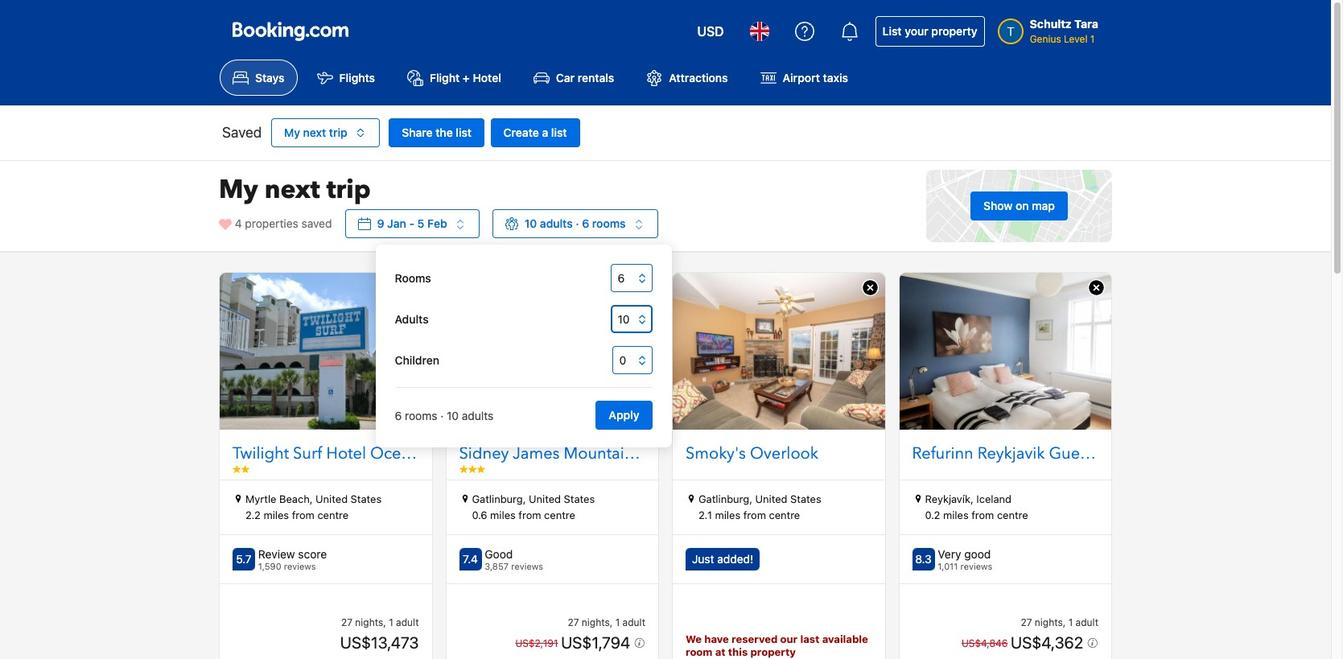 Task type: vqa. For each thing, say whether or not it's contained in the screenshot.
This is a carousel with rotating slides. It displays featured reviews of the property. Use Next and Previous buttons to navigate. region on the bottom of the page
no



Task type: describe. For each thing, give the bounding box(es) containing it.
rated element for surf
[[258, 548, 327, 562]]

the
[[436, 126, 453, 140]]

show on map button
[[971, 192, 1069, 221]]

flights
[[339, 71, 375, 85]]

2.1
[[699, 509, 713, 522]]

rated element containing very good
[[938, 548, 993, 562]]

gatlinburg, for 7.4
[[472, 493, 526, 506]]

car rentals
[[556, 71, 615, 85]]

beach,
[[279, 493, 313, 506]]

saved
[[302, 217, 332, 231]]

0 vertical spatial adults
[[540, 217, 573, 231]]

flights link
[[304, 60, 388, 96]]

car rentals link
[[521, 60, 627, 96]]

nights, inside 27 nights, 1 adult us$13,473
[[355, 617, 386, 629]]

5
[[418, 217, 425, 231]]

0 horizontal spatial rooms
[[405, 409, 438, 423]]

5.7
[[236, 553, 252, 566]]

8.3 very good 1,011 reviews
[[916, 548, 993, 572]]

sidney james mountain lodge
[[459, 443, 685, 465]]

2.2 miles from centre
[[246, 509, 349, 522]]

schultz tara genius level 1
[[1030, 17, 1099, 45]]

1 vertical spatial my next trip
[[219, 173, 371, 208]]

show
[[984, 199, 1013, 213]]

good
[[965, 548, 991, 562]]

centre for 8.3
[[998, 509, 1029, 522]]

from for just added!
[[744, 509, 767, 522]]

on
[[1016, 199, 1030, 213]]

list your property
[[883, 24, 978, 38]]

reykjavík, iceland
[[926, 493, 1012, 506]]

27 inside 27 nights, 1 adult us$13,473
[[341, 617, 353, 629]]

level
[[1065, 33, 1088, 45]]

create a list
[[504, 126, 567, 140]]

list your property link
[[876, 16, 985, 47]]

6 rooms ·  10 adults
[[395, 409, 494, 423]]

smoky's overlook link
[[686, 443, 872, 466]]

share
[[402, 126, 433, 140]]

2 stars image
[[233, 465, 250, 474]]

just added!
[[693, 553, 754, 566]]

refurinn
[[913, 443, 974, 465]]

adults
[[395, 313, 429, 326]]

taxis
[[823, 71, 849, 85]]

refurinn reykjavik guesthouse
[[913, 443, 1138, 465]]

stays link
[[220, 60, 298, 96]]

flight + hotel
[[430, 71, 502, 85]]

miles for just added!
[[715, 509, 741, 522]]

centre for 7.4
[[544, 509, 576, 522]]

very
[[938, 548, 962, 562]]

children
[[395, 354, 440, 367]]

adult for us$4,362
[[1076, 617, 1099, 629]]

flight + hotel link
[[395, 60, 514, 96]]

score
[[298, 548, 327, 562]]

airport
[[783, 71, 820, 85]]

united for just added!
[[756, 493, 788, 506]]

share the list
[[402, 126, 472, 140]]

centre for 5.7
[[318, 509, 349, 522]]

scored  5.7 element
[[233, 549, 255, 571]]

mountain
[[564, 443, 634, 465]]

create
[[504, 126, 539, 140]]

schultz
[[1030, 17, 1072, 31]]

miles for 5.7
[[264, 509, 289, 522]]

list for create a list
[[551, 126, 567, 140]]

show on map
[[984, 199, 1056, 213]]

scored  7.4 element
[[459, 549, 482, 571]]

5.7 review score 1,590 reviews
[[236, 548, 327, 572]]

nights, for us$1,794
[[582, 617, 613, 629]]

available
[[823, 633, 869, 646]]

1 vertical spatial my
[[219, 173, 258, 208]]

booking.com online hotel reservations image
[[233, 22, 349, 41]]

27 nights, 1 adult for us$4,362
[[1021, 617, 1099, 629]]

my next trip button
[[271, 119, 380, 148]]

this
[[729, 646, 748, 659]]

ocean
[[370, 443, 419, 465]]

your
[[905, 24, 929, 38]]

room
[[686, 646, 713, 659]]

list for share the list
[[456, 126, 472, 140]]

us$1,794
[[561, 634, 635, 652]]

10 adults                                           · 6 rooms
[[525, 217, 626, 231]]

create a list button
[[491, 119, 580, 148]]

from for 5.7
[[292, 509, 315, 522]]

1,011
[[938, 561, 959, 572]]

car
[[556, 71, 575, 85]]

reviews for 5.7
[[284, 561, 316, 572]]

9 jan - 5 feb
[[377, 217, 447, 231]]

rated element for james
[[485, 548, 544, 562]]

iceland
[[977, 493, 1012, 506]]

map
[[1033, 199, 1056, 213]]

4 properties saved
[[235, 217, 332, 231]]

us$13,473
[[340, 634, 419, 652]]

attractions link
[[634, 60, 741, 96]]

1 vertical spatial trip
[[327, 173, 371, 208]]

8.3
[[916, 553, 932, 566]]

refurinn reykjavik guesthouse link
[[913, 443, 1138, 466]]

+
[[463, 71, 470, 85]]

0 vertical spatial 10
[[525, 217, 537, 231]]

3,857
[[485, 561, 509, 572]]

0.2 miles from centre
[[926, 509, 1029, 522]]

next inside my next trip button
[[303, 126, 326, 140]]

apply button
[[596, 401, 653, 430]]

hotel for +
[[473, 71, 502, 85]]

myrtle
[[246, 493, 277, 506]]

rentals
[[578, 71, 615, 85]]

27 nights, 1 adult us$13,473
[[340, 617, 419, 652]]

1 vertical spatial 6
[[395, 409, 402, 423]]

reviews inside 7.4 good 3,857 reviews
[[512, 561, 544, 572]]

1 up us$4,362
[[1069, 617, 1074, 629]]

have
[[705, 633, 729, 646]]

flight
[[430, 71, 460, 85]]

stays
[[255, 71, 285, 85]]

9
[[377, 217, 385, 231]]



Task type: locate. For each thing, give the bounding box(es) containing it.
0 vertical spatial trip
[[329, 126, 348, 140]]

0 horizontal spatial adult
[[396, 617, 419, 629]]

genius
[[1030, 33, 1062, 45]]

rated element
[[258, 548, 327, 562], [485, 548, 544, 562], [938, 548, 993, 562]]

1 horizontal spatial adult
[[623, 617, 646, 629]]

centre down sidney james mountain lodge link
[[544, 509, 576, 522]]

0 vertical spatial my
[[284, 126, 300, 140]]

united up 0.6 miles from centre
[[529, 493, 561, 506]]

list right a
[[551, 126, 567, 140]]

27 for us$4,362
[[1021, 617, 1033, 629]]

1 inside schultz tara genius level 1
[[1091, 33, 1095, 45]]

next up 4 properties saved
[[265, 173, 320, 208]]

27 for us$1,794
[[568, 617, 579, 629]]

miles right 0.6
[[491, 509, 516, 522]]

my next trip inside my next trip button
[[284, 126, 348, 140]]

miles down reykjavík,
[[944, 509, 969, 522]]

1 vertical spatial next
[[265, 173, 320, 208]]

3 rated element from the left
[[938, 548, 993, 562]]

airport taxis link
[[748, 60, 862, 96]]

2 nights, from the left
[[582, 617, 613, 629]]

2 horizontal spatial states
[[791, 493, 822, 506]]

myrtle beach, united states
[[246, 493, 382, 506]]

27 nights, 1 adult for us$1,794
[[568, 617, 646, 629]]

0 horizontal spatial nights,
[[355, 617, 386, 629]]

hotel for surf
[[327, 443, 366, 465]]

3 from from the left
[[744, 509, 767, 522]]

reviews right 3,857
[[512, 561, 544, 572]]

1 vertical spatial hotel
[[327, 443, 366, 465]]

next
[[303, 126, 326, 140], [265, 173, 320, 208]]

property
[[932, 24, 978, 38], [751, 646, 796, 659]]

united right the beach,
[[316, 493, 348, 506]]

centre for just added!
[[769, 509, 801, 522]]

hotel right +
[[473, 71, 502, 85]]

1 horizontal spatial hotel
[[473, 71, 502, 85]]

from down iceland
[[972, 509, 995, 522]]

good
[[485, 548, 513, 562]]

0 horizontal spatial united
[[316, 493, 348, 506]]

a
[[542, 126, 549, 140]]

us$4,362
[[1011, 634, 1088, 652]]

2 list from the left
[[551, 126, 567, 140]]

united
[[316, 493, 348, 506], [529, 493, 561, 506], [756, 493, 788, 506]]

1 states from the left
[[351, 493, 382, 506]]

3 adult from the left
[[1076, 617, 1099, 629]]

adults
[[540, 217, 573, 231], [462, 409, 494, 423]]

2 gatlinburg, from the left
[[699, 493, 753, 506]]

we
[[686, 633, 702, 646]]

7.4 good 3,857 reviews
[[463, 548, 544, 572]]

0 horizontal spatial states
[[351, 493, 382, 506]]

0 horizontal spatial rated element
[[258, 548, 327, 562]]

2 states from the left
[[564, 493, 595, 506]]

1 inside 27 nights, 1 adult us$13,473
[[389, 617, 394, 629]]

0 horizontal spatial 27
[[341, 617, 353, 629]]

reserved
[[732, 633, 778, 646]]

2 horizontal spatial united
[[756, 493, 788, 506]]

from right 0.6
[[519, 509, 542, 522]]

saved
[[222, 124, 262, 141]]

my next trip
[[284, 126, 348, 140], [219, 173, 371, 208]]

adult up us$1,794
[[623, 617, 646, 629]]

miles down myrtle
[[264, 509, 289, 522]]

adult inside 27 nights, 1 adult us$13,473
[[396, 617, 419, 629]]

1 from from the left
[[292, 509, 315, 522]]

from  1,590 reviews element
[[258, 561, 327, 572]]

nights, up us$13,473
[[355, 617, 386, 629]]

nights, up us$4,362
[[1035, 617, 1066, 629]]

apply
[[609, 408, 640, 422]]

2 27 nights, 1 adult from the left
[[1021, 617, 1099, 629]]

1 horizontal spatial nights,
[[582, 617, 613, 629]]

trip
[[329, 126, 348, 140], [327, 173, 371, 208]]

twilight surf hotel ocean front
[[233, 443, 461, 465]]

list
[[883, 24, 902, 38]]

0.6 miles from centre
[[472, 509, 576, 522]]

united up 2.1 miles from centre
[[756, 493, 788, 506]]

0 vertical spatial property
[[932, 24, 978, 38]]

1 nights, from the left
[[355, 617, 386, 629]]

property inside we have reserved our last available room at this property
[[751, 646, 796, 659]]

3 miles from the left
[[715, 509, 741, 522]]

reviews inside 5.7 review score 1,590 reviews
[[284, 561, 316, 572]]

my
[[284, 126, 300, 140], [219, 173, 258, 208]]

my right saved in the left of the page
[[284, 126, 300, 140]]

1 adult from the left
[[396, 617, 419, 629]]

1,590
[[258, 561, 282, 572]]

1 horizontal spatial list
[[551, 126, 567, 140]]

1 up us$13,473
[[389, 617, 394, 629]]

3 27 from the left
[[1021, 617, 1033, 629]]

gatlinburg, united states up 0.6 miles from centre
[[472, 493, 595, 506]]

states for just added!
[[791, 493, 822, 506]]

1 horizontal spatial gatlinburg, united states
[[699, 493, 822, 506]]

states
[[351, 493, 382, 506], [564, 493, 595, 506], [791, 493, 822, 506]]

1 up us$1,794
[[616, 617, 620, 629]]

from
[[292, 509, 315, 522], [519, 509, 542, 522], [744, 509, 767, 522], [972, 509, 995, 522]]

from up added!
[[744, 509, 767, 522]]

from  3,857 reviews element
[[485, 561, 544, 572]]

27 nights, 1 adult
[[568, 617, 646, 629], [1021, 617, 1099, 629]]

1 horizontal spatial rooms
[[593, 217, 626, 231]]

surf
[[293, 443, 323, 465]]

2 horizontal spatial reviews
[[961, 561, 993, 572]]

centre down the 'smoky's overlook' link
[[769, 509, 801, 522]]

1 horizontal spatial states
[[564, 493, 595, 506]]

0 horizontal spatial 6
[[395, 409, 402, 423]]

2 27 from the left
[[568, 617, 579, 629]]

us$2,191
[[516, 638, 558, 650]]

· for 6
[[576, 217, 579, 231]]

2.2
[[246, 509, 261, 522]]

attractions
[[669, 71, 728, 85]]

0 horizontal spatial 10
[[447, 409, 459, 423]]

1 27 from the left
[[341, 617, 353, 629]]

front
[[423, 443, 461, 465]]

reviews right 1,590
[[284, 561, 316, 572]]

1
[[1091, 33, 1095, 45], [389, 617, 394, 629], [616, 617, 620, 629], [1069, 617, 1074, 629]]

list inside 'button'
[[456, 126, 472, 140]]

we have reserved our last available room at this property
[[686, 633, 869, 659]]

miles for 7.4
[[491, 509, 516, 522]]

1 27 nights, 1 adult from the left
[[568, 617, 646, 629]]

2 centre from the left
[[544, 509, 576, 522]]

share the list button
[[389, 119, 485, 148]]

adult for us$1,794
[[623, 617, 646, 629]]

sidney james mountain lodge link
[[459, 443, 685, 466]]

1 gatlinburg, united states from the left
[[472, 493, 595, 506]]

0 horizontal spatial property
[[751, 646, 796, 659]]

1 vertical spatial property
[[751, 646, 796, 659]]

0 vertical spatial next
[[303, 126, 326, 140]]

1 miles from the left
[[264, 509, 289, 522]]

3 nights, from the left
[[1035, 617, 1066, 629]]

states down the overlook
[[791, 493, 822, 506]]

1 horizontal spatial united
[[529, 493, 561, 506]]

2 gatlinburg, united states from the left
[[699, 493, 822, 506]]

1 horizontal spatial 10
[[525, 217, 537, 231]]

rated element containing good
[[485, 548, 544, 562]]

feb
[[428, 217, 447, 231]]

sidney
[[459, 443, 509, 465]]

2 miles from the left
[[491, 509, 516, 522]]

list inside button
[[551, 126, 567, 140]]

1 centre from the left
[[318, 509, 349, 522]]

2 horizontal spatial adult
[[1076, 617, 1099, 629]]

gatlinburg, united states for 7.4
[[472, 493, 595, 506]]

just
[[693, 553, 715, 566]]

miles for 8.3
[[944, 509, 969, 522]]

my next trip down flights link
[[284, 126, 348, 140]]

properties
[[245, 217, 299, 231]]

3 reviews from the left
[[961, 561, 993, 572]]

0 vertical spatial ·
[[576, 217, 579, 231]]

miles
[[264, 509, 289, 522], [491, 509, 516, 522], [715, 509, 741, 522], [944, 509, 969, 522]]

27 up us$13,473
[[341, 617, 353, 629]]

3 stars image
[[459, 465, 485, 474]]

adult up us$4,362
[[1076, 617, 1099, 629]]

7.4
[[463, 553, 478, 566]]

2 from from the left
[[519, 509, 542, 522]]

4 from from the left
[[972, 509, 995, 522]]

tara
[[1075, 17, 1099, 31]]

reviews for 8.3
[[961, 561, 993, 572]]

3 united from the left
[[756, 493, 788, 506]]

reykjavík,
[[926, 493, 974, 506]]

10
[[525, 217, 537, 231], [447, 409, 459, 423]]

1 vertical spatial rooms
[[405, 409, 438, 423]]

1 down tara
[[1091, 33, 1095, 45]]

hotel right surf
[[327, 443, 366, 465]]

0 horizontal spatial adults
[[462, 409, 494, 423]]

1 gatlinburg, from the left
[[472, 493, 526, 506]]

0.2
[[926, 509, 941, 522]]

1 horizontal spatial my
[[284, 126, 300, 140]]

0 horizontal spatial list
[[456, 126, 472, 140]]

27
[[341, 617, 353, 629], [568, 617, 579, 629], [1021, 617, 1033, 629]]

from  1,011 reviews element
[[938, 561, 993, 572]]

1 horizontal spatial 27 nights, 1 adult
[[1021, 617, 1099, 629]]

gatlinburg, for just added!
[[699, 493, 753, 506]]

6
[[582, 217, 590, 231], [395, 409, 402, 423]]

reviews inside 8.3 very good 1,011 reviews
[[961, 561, 993, 572]]

1 horizontal spatial property
[[932, 24, 978, 38]]

rooms
[[593, 217, 626, 231], [405, 409, 438, 423]]

nights, up us$1,794
[[582, 617, 613, 629]]

2 horizontal spatial rated element
[[938, 548, 993, 562]]

reviews
[[284, 561, 316, 572], [512, 561, 544, 572], [961, 561, 993, 572]]

hotel
[[473, 71, 502, 85], [327, 443, 366, 465]]

property right this
[[751, 646, 796, 659]]

0 vertical spatial rooms
[[593, 217, 626, 231]]

gatlinburg, united states
[[472, 493, 595, 506], [699, 493, 822, 506]]

usd button
[[688, 12, 734, 51]]

4
[[235, 217, 242, 231]]

trip inside my next trip button
[[329, 126, 348, 140]]

lodge
[[638, 443, 685, 465]]

gatlinburg, up 0.6
[[472, 493, 526, 506]]

at
[[716, 646, 726, 659]]

property right your
[[932, 24, 978, 38]]

us$4,846
[[962, 638, 1009, 650]]

smoky's
[[686, 443, 746, 465]]

trip down flights link
[[329, 126, 348, 140]]

united for 7.4
[[529, 493, 561, 506]]

1 united from the left
[[316, 493, 348, 506]]

1 list from the left
[[456, 126, 472, 140]]

trip up saved
[[327, 173, 371, 208]]

2 adult from the left
[[623, 617, 646, 629]]

states down sidney james mountain lodge link
[[564, 493, 595, 506]]

gatlinburg, up 2.1
[[699, 493, 753, 506]]

our
[[781, 633, 798, 646]]

states for 7.4
[[564, 493, 595, 506]]

2 horizontal spatial 27
[[1021, 617, 1033, 629]]

0 vertical spatial 6
[[582, 217, 590, 231]]

0 vertical spatial hotel
[[473, 71, 502, 85]]

states down 'twilight surf hotel ocean front' link
[[351, 493, 382, 506]]

27 up us$4,362
[[1021, 617, 1033, 629]]

1 vertical spatial 10
[[447, 409, 459, 423]]

2 united from the left
[[529, 493, 561, 506]]

1 horizontal spatial 6
[[582, 217, 590, 231]]

from down the beach,
[[292, 509, 315, 522]]

centre down myrtle beach, united states
[[318, 509, 349, 522]]

jan
[[387, 217, 407, 231]]

1 horizontal spatial gatlinburg,
[[699, 493, 753, 506]]

4 miles from the left
[[944, 509, 969, 522]]

0 horizontal spatial hotel
[[327, 443, 366, 465]]

· for 10
[[441, 409, 444, 423]]

1 rated element from the left
[[258, 548, 327, 562]]

2 horizontal spatial nights,
[[1035, 617, 1066, 629]]

my up 4
[[219, 173, 258, 208]]

scored  8.3 element
[[913, 549, 935, 571]]

0 horizontal spatial gatlinburg, united states
[[472, 493, 595, 506]]

2.1 miles from centre
[[699, 509, 801, 522]]

next down flights link
[[303, 126, 326, 140]]

rated element containing review score
[[258, 548, 327, 562]]

nights, for us$4,362
[[1035, 617, 1066, 629]]

from for 7.4
[[519, 509, 542, 522]]

property inside "link"
[[932, 24, 978, 38]]

27 up us$1,794
[[568, 617, 579, 629]]

james
[[513, 443, 560, 465]]

twilight
[[233, 443, 289, 465]]

3 states from the left
[[791, 493, 822, 506]]

1 vertical spatial adults
[[462, 409, 494, 423]]

·
[[576, 217, 579, 231], [441, 409, 444, 423]]

1 horizontal spatial rated element
[[485, 548, 544, 562]]

review
[[258, 548, 295, 562]]

1 vertical spatial ·
[[441, 409, 444, 423]]

my inside button
[[284, 126, 300, 140]]

1 horizontal spatial 27
[[568, 617, 579, 629]]

airport taxis
[[783, 71, 849, 85]]

0 horizontal spatial reviews
[[284, 561, 316, 572]]

0 horizontal spatial my
[[219, 173, 258, 208]]

centre down iceland
[[998, 509, 1029, 522]]

4 centre from the left
[[998, 509, 1029, 522]]

0 horizontal spatial gatlinburg,
[[472, 493, 526, 506]]

1 horizontal spatial ·
[[576, 217, 579, 231]]

1 reviews from the left
[[284, 561, 316, 572]]

27 nights, 1 adult up us$4,362
[[1021, 617, 1099, 629]]

adult up us$13,473
[[396, 617, 419, 629]]

0 vertical spatial my next trip
[[284, 126, 348, 140]]

centre
[[318, 509, 349, 522], [544, 509, 576, 522], [769, 509, 801, 522], [998, 509, 1029, 522]]

list right the
[[456, 126, 472, 140]]

0 horizontal spatial 27 nights, 1 adult
[[568, 617, 646, 629]]

miles right 2.1
[[715, 509, 741, 522]]

my next trip up 4 properties saved
[[219, 173, 371, 208]]

27 nights, 1 adult up us$1,794
[[568, 617, 646, 629]]

0 horizontal spatial ·
[[441, 409, 444, 423]]

3 centre from the left
[[769, 509, 801, 522]]

guesthouse
[[1050, 443, 1138, 465]]

from for 8.3
[[972, 509, 995, 522]]

gatlinburg, united states up 2.1 miles from centre
[[699, 493, 822, 506]]

2 rated element from the left
[[485, 548, 544, 562]]

0.6
[[472, 509, 488, 522]]

2 reviews from the left
[[512, 561, 544, 572]]

reviews right 1,011
[[961, 561, 993, 572]]

gatlinburg, united states for just added!
[[699, 493, 822, 506]]

1 horizontal spatial adults
[[540, 217, 573, 231]]

-
[[409, 217, 415, 231]]

1 horizontal spatial reviews
[[512, 561, 544, 572]]



